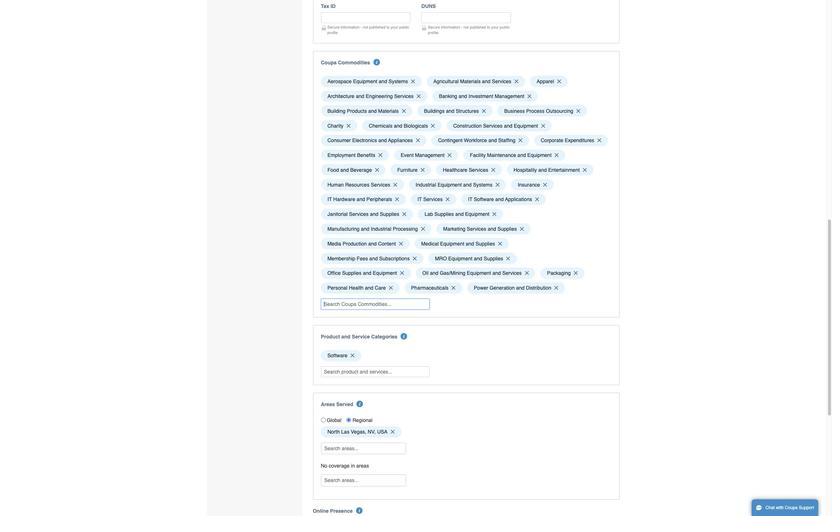 Task type: vqa. For each thing, say whether or not it's contained in the screenshot.
Category
no



Task type: locate. For each thing, give the bounding box(es) containing it.
service
[[352, 334, 370, 340]]

2 information from the left
[[441, 25, 460, 29]]

software
[[474, 197, 494, 203], [327, 353, 347, 359]]

construction services and equipment option
[[447, 120, 552, 131]]

supplies for janitorial services and supplies
[[380, 211, 399, 217]]

and left applications
[[495, 197, 504, 203]]

0 horizontal spatial information
[[340, 25, 360, 29]]

secure down id
[[327, 25, 339, 29]]

product
[[321, 334, 340, 340]]

0 horizontal spatial coupa
[[321, 60, 337, 65]]

contingent workforce and staffing option
[[432, 135, 529, 146]]

1 vertical spatial coupa
[[785, 506, 798, 511]]

in
[[351, 463, 355, 469]]

secure information - not published to your public profile down tax id text box
[[327, 25, 409, 35]]

0 horizontal spatial public
[[399, 25, 409, 29]]

manufacturing
[[327, 226, 360, 232]]

benefits
[[357, 152, 375, 158]]

coverage
[[329, 463, 350, 469]]

and right generation
[[516, 285, 525, 291]]

- down tax id text box
[[361, 25, 362, 29]]

lab supplies and equipment
[[425, 211, 489, 217]]

supplies down peripherals
[[380, 211, 399, 217]]

and inside 'manufacturing and industrial processing' option
[[361, 226, 369, 232]]

and up building products and materials
[[356, 93, 364, 99]]

0 vertical spatial additional information image
[[374, 59, 380, 65]]

1 vertical spatial systems
[[473, 182, 493, 188]]

biologicals
[[404, 123, 428, 129]]

not for duns
[[463, 25, 469, 29]]

oil
[[422, 271, 429, 276]]

None radio
[[347, 418, 351, 423]]

selected list box containing aerospace equipment and systems
[[318, 74, 614, 296]]

1 horizontal spatial information
[[441, 25, 460, 29]]

1 vertical spatial software
[[327, 353, 347, 359]]

apparel
[[537, 79, 554, 84]]

software down product
[[327, 353, 347, 359]]

production
[[343, 241, 367, 247]]

no coverage in areas
[[321, 463, 369, 469]]

additional information image
[[374, 59, 380, 65], [401, 333, 407, 340]]

coupa right with
[[785, 506, 798, 511]]

entertainment
[[548, 167, 580, 173]]

materials up chemicals
[[378, 108, 399, 114]]

2 public from the left
[[500, 25, 510, 29]]

published down tax id text box
[[369, 25, 386, 29]]

additional information image
[[357, 401, 363, 408], [356, 508, 363, 514]]

information for duns
[[441, 25, 460, 29]]

1 horizontal spatial coupa
[[785, 506, 798, 511]]

1 horizontal spatial secure information - not published to your public profile
[[428, 25, 510, 35]]

2 it from the left
[[418, 197, 422, 203]]

1 horizontal spatial industrial
[[416, 182, 436, 188]]

materials up investment
[[460, 79, 481, 84]]

and down membership fees and subscriptions
[[363, 271, 371, 276]]

secure down duns
[[428, 25, 440, 29]]

profile for duns
[[428, 30, 438, 35]]

secure information - not published to your public profile down duns text box
[[428, 25, 510, 35]]

supplies down marketing services and supplies option
[[476, 241, 495, 247]]

services up peripherals
[[371, 182, 390, 188]]

supplies for medical equipment and supplies
[[476, 241, 495, 247]]

and inside architecture and engineering services option
[[356, 93, 364, 99]]

industrial up it services
[[416, 182, 436, 188]]

and inside industrial equipment and systems option
[[463, 182, 472, 188]]

coupa inside the chat with coupa support button
[[785, 506, 798, 511]]

and up media production and content 'option'
[[361, 226, 369, 232]]

1 vertical spatial additional information image
[[401, 333, 407, 340]]

nv,
[[368, 429, 376, 435]]

human resources services
[[327, 182, 390, 188]]

Search Coupa Commodities... field
[[321, 299, 429, 310]]

and up the hospitality
[[518, 152, 526, 158]]

DUNS text field
[[421, 12, 511, 23]]

online
[[313, 508, 329, 514]]

3 it from the left
[[468, 197, 473, 203]]

public for duns
[[500, 25, 510, 29]]

2 horizontal spatial it
[[468, 197, 473, 203]]

facility maintenance and equipment option
[[463, 150, 565, 161]]

facility maintenance and equipment
[[470, 152, 552, 158]]

0 horizontal spatial secure
[[327, 25, 339, 29]]

1 selected list box from the top
[[318, 74, 614, 296]]

1 not from the left
[[363, 25, 368, 29]]

and left content
[[368, 241, 377, 247]]

equipment up care on the left bottom
[[373, 271, 397, 276]]

building
[[327, 108, 346, 114]]

resources
[[345, 182, 369, 188]]

it down furniture option
[[418, 197, 422, 203]]

and inside buildings and structures option
[[446, 108, 455, 114]]

0 horizontal spatial materials
[[378, 108, 399, 114]]

oil and gas/mining equipment and services
[[422, 271, 522, 276]]

products
[[347, 108, 367, 114]]

1 secure from the left
[[327, 25, 339, 29]]

regional
[[353, 418, 373, 423]]

to down duns text box
[[487, 25, 490, 29]]

membership fees and subscriptions
[[327, 256, 410, 262]]

it services option
[[411, 194, 456, 205]]

0 horizontal spatial not
[[363, 25, 368, 29]]

and down 'it software and applications'
[[488, 226, 496, 232]]

0 horizontal spatial systems
[[389, 79, 408, 84]]

1 it from the left
[[327, 197, 332, 203]]

information down tax id text box
[[340, 25, 360, 29]]

1 horizontal spatial not
[[463, 25, 469, 29]]

to for duns
[[487, 25, 490, 29]]

marketing services and supplies
[[443, 226, 517, 232]]

management up business
[[495, 93, 524, 99]]

medical equipment and supplies
[[421, 241, 495, 247]]

online presence
[[313, 508, 353, 514]]

profile
[[327, 30, 338, 35], [428, 30, 438, 35]]

1 - from the left
[[361, 25, 362, 29]]

services right engineering
[[394, 93, 414, 99]]

1 vertical spatial search areas... text field
[[322, 475, 405, 486]]

distribution
[[526, 285, 551, 291]]

supplies for mro equipment and supplies
[[484, 256, 503, 262]]

0 horizontal spatial to
[[387, 25, 390, 29]]

1 horizontal spatial profile
[[428, 30, 438, 35]]

and down banking
[[446, 108, 455, 114]]

areas served
[[321, 402, 353, 408]]

charity option
[[321, 120, 357, 131]]

structures
[[456, 108, 479, 114]]

equipment inside option
[[467, 271, 491, 276]]

1 published from the left
[[369, 25, 386, 29]]

chat with coupa support button
[[752, 500, 819, 517]]

and left care on the left bottom
[[365, 285, 373, 291]]

search areas... text field down north las vegas, nv, usa option
[[322, 443, 405, 454]]

insurance
[[518, 182, 540, 188]]

chat with coupa support
[[766, 506, 814, 511]]

not down duns text box
[[463, 25, 469, 29]]

your for duns
[[491, 25, 499, 29]]

workforce
[[464, 138, 487, 143]]

buildings
[[424, 108, 445, 114]]

services up lab
[[423, 197, 443, 203]]

and inside janitorial services and supplies option
[[370, 211, 378, 217]]

your down duns text box
[[491, 25, 499, 29]]

1 horizontal spatial public
[[500, 25, 510, 29]]

engineering
[[366, 93, 393, 99]]

2 secure information - not published to your public profile from the left
[[428, 25, 510, 35]]

and right the hospitality
[[538, 167, 547, 173]]

1 vertical spatial materials
[[378, 108, 399, 114]]

additional information image right presence
[[356, 508, 363, 514]]

1 search areas... text field from the top
[[322, 443, 405, 454]]

1 horizontal spatial to
[[487, 25, 490, 29]]

agricultural materials and services option
[[427, 76, 525, 87]]

and inside chemicals and biologicals option
[[394, 123, 402, 129]]

and up engineering
[[379, 79, 387, 84]]

systems inside option
[[389, 79, 408, 84]]

1 horizontal spatial systems
[[473, 182, 493, 188]]

and inside the medical equipment and supplies option
[[466, 241, 474, 247]]

north
[[327, 429, 340, 435]]

1 to from the left
[[387, 25, 390, 29]]

and
[[379, 79, 387, 84], [482, 79, 491, 84], [356, 93, 364, 99], [459, 93, 467, 99], [368, 108, 377, 114], [446, 108, 455, 114], [394, 123, 402, 129], [504, 123, 513, 129], [378, 138, 387, 143], [488, 138, 497, 143], [518, 152, 526, 158], [340, 167, 349, 173], [538, 167, 547, 173], [463, 182, 472, 188], [357, 197, 365, 203], [495, 197, 504, 203], [370, 211, 378, 217], [455, 211, 464, 217], [361, 226, 369, 232], [488, 226, 496, 232], [368, 241, 377, 247], [466, 241, 474, 247], [369, 256, 378, 262], [474, 256, 482, 262], [363, 271, 371, 276], [430, 271, 438, 276], [493, 271, 501, 276], [365, 285, 373, 291], [516, 285, 525, 291], [341, 334, 350, 340]]

2 published from the left
[[470, 25, 486, 29]]

supplies up health
[[342, 271, 362, 276]]

equipment down the medical equipment and supplies option
[[448, 256, 473, 262]]

hospitality and entertainment option
[[507, 165, 593, 176]]

architecture and engineering services
[[327, 93, 414, 99]]

and inside "lab supplies and equipment" option
[[455, 211, 464, 217]]

2 your from the left
[[491, 25, 499, 29]]

janitorial
[[327, 211, 348, 217]]

and right fees
[[369, 256, 378, 262]]

2 not from the left
[[463, 25, 469, 29]]

and right food
[[340, 167, 349, 173]]

to for tax id
[[387, 25, 390, 29]]

equipment up power at the bottom right of page
[[467, 271, 491, 276]]

and right oil
[[430, 271, 438, 276]]

office supplies and equipment
[[327, 271, 397, 276]]

no
[[321, 463, 327, 469]]

it inside option
[[418, 197, 422, 203]]

Search areas... text field
[[322, 443, 405, 454], [322, 475, 405, 486]]

1 horizontal spatial -
[[461, 25, 462, 29]]

media production and content
[[327, 241, 396, 247]]

0 horizontal spatial additional information image
[[374, 59, 380, 65]]

chat
[[766, 506, 775, 511]]

areas
[[321, 402, 335, 408]]

2 - from the left
[[461, 25, 462, 29]]

1 horizontal spatial published
[[470, 25, 486, 29]]

1 your from the left
[[391, 25, 398, 29]]

mro equipment and supplies option
[[428, 253, 517, 264]]

selected list box for product and service categories
[[318, 349, 614, 363]]

information
[[340, 25, 360, 29], [441, 25, 460, 29]]

0 horizontal spatial industrial
[[371, 226, 391, 232]]

and up appliances
[[394, 123, 402, 129]]

0 horizontal spatial profile
[[327, 30, 338, 35]]

equipment up the hospitality and entertainment
[[527, 152, 552, 158]]

your down tax id text box
[[391, 25, 398, 29]]

systems down healthcare services option
[[473, 182, 493, 188]]

industrial up content
[[371, 226, 391, 232]]

oil and gas/mining equipment and services option
[[416, 268, 536, 279]]

secure information - not published to your public profile for tax id
[[327, 25, 409, 35]]

it for it software and applications
[[468, 197, 473, 203]]

banking and investment management
[[439, 93, 524, 99]]

1 horizontal spatial it
[[418, 197, 422, 203]]

published down duns text box
[[470, 25, 486, 29]]

0 vertical spatial materials
[[460, 79, 481, 84]]

janitorial services and supplies option
[[321, 209, 413, 220]]

additional information image up aerospace equipment and systems option
[[374, 59, 380, 65]]

None radio
[[321, 418, 326, 423]]

and up oil and gas/mining equipment and services option
[[474, 256, 482, 262]]

1 vertical spatial additional information image
[[356, 508, 363, 514]]

0 vertical spatial additional information image
[[357, 401, 363, 408]]

architecture and engineering services option
[[321, 91, 427, 102]]

it software and applications option
[[462, 194, 546, 205]]

software up "lab supplies and equipment" option
[[474, 197, 494, 203]]

1 horizontal spatial your
[[491, 25, 499, 29]]

systems up engineering
[[389, 79, 408, 84]]

and inside consumer electronics and appliances option
[[378, 138, 387, 143]]

chemicals and biologicals option
[[362, 120, 442, 131]]

management right event
[[415, 152, 445, 158]]

hospitality and entertainment
[[514, 167, 580, 173]]

not down tax id text box
[[363, 25, 368, 29]]

and inside the agricultural materials and services option
[[482, 79, 491, 84]]

banking and investment management option
[[432, 91, 538, 102]]

tax id
[[321, 3, 336, 9]]

medical
[[421, 241, 439, 247]]

0 horizontal spatial published
[[369, 25, 386, 29]]

supplies right lab
[[434, 211, 454, 217]]

secure for duns
[[428, 25, 440, 29]]

additional information image right served
[[357, 401, 363, 408]]

selected list box containing software
[[318, 349, 614, 363]]

power generation and distribution option
[[467, 283, 565, 294]]

industrial
[[416, 182, 436, 188], [371, 226, 391, 232]]

and inside membership fees and subscriptions option
[[369, 256, 378, 262]]

employment
[[327, 152, 356, 158]]

and up 'banking and investment management' option
[[482, 79, 491, 84]]

- for duns
[[461, 25, 462, 29]]

equipment up 'architecture and engineering services'
[[353, 79, 377, 84]]

lab supplies and equipment option
[[418, 209, 503, 220]]

and up marketing
[[455, 211, 464, 217]]

systems for aerospace equipment and systems
[[389, 79, 408, 84]]

usa
[[377, 429, 388, 435]]

and inside office supplies and equipment option
[[363, 271, 371, 276]]

supplies down it software and applications option
[[498, 226, 517, 232]]

and down human resources services option
[[357, 197, 365, 203]]

las
[[341, 429, 349, 435]]

additional information image right categories
[[401, 333, 407, 340]]

0 vertical spatial selected list box
[[318, 74, 614, 296]]

1 secure information - not published to your public profile from the left
[[327, 25, 409, 35]]

1 horizontal spatial management
[[495, 93, 524, 99]]

furniture
[[397, 167, 418, 173]]

support
[[799, 506, 814, 511]]

it hardware and peripherals
[[327, 197, 392, 203]]

systems for industrial equipment and systems
[[473, 182, 493, 188]]

published for tax id
[[369, 25, 386, 29]]

gas/mining
[[440, 271, 465, 276]]

and down healthcare services option
[[463, 182, 472, 188]]

0 vertical spatial industrial
[[416, 182, 436, 188]]

services down it hardware and peripherals at the left top of page
[[349, 211, 369, 217]]

presence
[[330, 508, 353, 514]]

1 public from the left
[[399, 25, 409, 29]]

1 horizontal spatial materials
[[460, 79, 481, 84]]

0 horizontal spatial your
[[391, 25, 398, 29]]

0 vertical spatial management
[[495, 93, 524, 99]]

2 profile from the left
[[428, 30, 438, 35]]

and right banking
[[459, 93, 467, 99]]

supplies for marketing services and supplies
[[498, 226, 517, 232]]

profile down id
[[327, 30, 338, 35]]

served
[[336, 402, 353, 408]]

hospitality
[[514, 167, 537, 173]]

systems inside option
[[473, 182, 493, 188]]

0 horizontal spatial management
[[415, 152, 445, 158]]

0 vertical spatial systems
[[389, 79, 408, 84]]

0 horizontal spatial -
[[361, 25, 362, 29]]

north las vegas, nv, usa
[[327, 429, 388, 435]]

1 horizontal spatial secure
[[428, 25, 440, 29]]

categories
[[371, 334, 397, 340]]

0 horizontal spatial it
[[327, 197, 332, 203]]

2 secure from the left
[[428, 25, 440, 29]]

aerospace equipment and systems
[[327, 79, 408, 84]]

and up manufacturing and industrial processing on the top
[[370, 211, 378, 217]]

published
[[369, 25, 386, 29], [470, 25, 486, 29]]

and inside power generation and distribution option
[[516, 285, 525, 291]]

2 selected list box from the top
[[318, 349, 614, 363]]

equipment
[[353, 79, 377, 84], [514, 123, 538, 129], [527, 152, 552, 158], [438, 182, 462, 188], [465, 211, 489, 217], [440, 241, 464, 247], [448, 256, 473, 262], [373, 271, 397, 276], [467, 271, 491, 276]]

2 search areas... text field from the top
[[322, 475, 405, 486]]

services up power generation and distribution
[[502, 271, 522, 276]]

and up the 'staffing' on the right top
[[504, 123, 513, 129]]

0 vertical spatial software
[[474, 197, 494, 203]]

peripherals
[[367, 197, 392, 203]]

-
[[361, 25, 362, 29], [461, 25, 462, 29]]

selected list box
[[318, 74, 614, 296], [318, 349, 614, 363]]

supplies
[[380, 211, 399, 217], [434, 211, 454, 217], [498, 226, 517, 232], [476, 241, 495, 247], [484, 256, 503, 262], [342, 271, 362, 276]]

equipment inside option
[[353, 79, 377, 84]]

services inside option
[[394, 93, 414, 99]]

it left hardware
[[327, 197, 332, 203]]

and left the 'staffing' on the right top
[[488, 138, 497, 143]]

0 horizontal spatial secure information - not published to your public profile
[[327, 25, 409, 35]]

1 vertical spatial selected list box
[[318, 349, 614, 363]]

supplies up oil and gas/mining equipment and services option
[[484, 256, 503, 262]]

and down chemicals
[[378, 138, 387, 143]]

1 information from the left
[[340, 25, 360, 29]]

search areas... text field down the areas
[[322, 475, 405, 486]]

to down tax id text box
[[387, 25, 390, 29]]

industrial equipment and systems
[[416, 182, 493, 188]]

public
[[399, 25, 409, 29], [500, 25, 510, 29]]

it for it services
[[418, 197, 422, 203]]

2 to from the left
[[487, 25, 490, 29]]

profile down duns
[[428, 30, 438, 35]]

1 horizontal spatial additional information image
[[401, 333, 407, 340]]

and up mro equipment and supplies
[[466, 241, 474, 247]]

- down duns text box
[[461, 25, 462, 29]]

1 vertical spatial management
[[415, 152, 445, 158]]

staffing
[[498, 138, 516, 143]]

coupa up aerospace on the left of the page
[[321, 60, 337, 65]]

it up "lab supplies and equipment" option
[[468, 197, 473, 203]]

0 vertical spatial search areas... text field
[[322, 443, 405, 454]]

1 profile from the left
[[327, 30, 338, 35]]

it hardware and peripherals option
[[321, 194, 406, 205]]

subscriptions
[[379, 256, 410, 262]]

and inside marketing services and supplies option
[[488, 226, 496, 232]]

and inside media production and content 'option'
[[368, 241, 377, 247]]

information down duns text box
[[441, 25, 460, 29]]

management inside option
[[415, 152, 445, 158]]

furniture option
[[391, 165, 431, 176]]

and down architecture and engineering services option
[[368, 108, 377, 114]]



Task type: describe. For each thing, give the bounding box(es) containing it.
marketing
[[443, 226, 465, 232]]

software option
[[321, 350, 361, 362]]

information for tax id
[[340, 25, 360, 29]]

chemicals
[[369, 123, 393, 129]]

north las vegas, nv, usa option
[[321, 427, 401, 438]]

it services
[[418, 197, 443, 203]]

business process outsourcing option
[[498, 105, 587, 117]]

Tax ID text field
[[321, 12, 411, 23]]

business
[[504, 108, 525, 114]]

consumer electronics and appliances
[[327, 138, 413, 143]]

aerospace
[[327, 79, 352, 84]]

packaging option
[[541, 268, 585, 279]]

healthcare services option
[[436, 165, 502, 176]]

additional information image for coupa commodities
[[374, 59, 380, 65]]

secure information - not published to your public profile for duns
[[428, 25, 510, 35]]

vegas,
[[351, 429, 366, 435]]

selected areas list box
[[318, 425, 614, 440]]

office supplies and equipment option
[[321, 268, 411, 279]]

power generation and distribution
[[474, 285, 551, 291]]

appliances
[[388, 138, 413, 143]]

and inside personal health and care option
[[365, 285, 373, 291]]

and up generation
[[493, 271, 501, 276]]

materials inside 'option'
[[378, 108, 399, 114]]

applications
[[505, 197, 532, 203]]

contingent
[[438, 138, 463, 143]]

personal health and care option
[[321, 283, 399, 294]]

and inside food and beverage option
[[340, 167, 349, 173]]

food
[[327, 167, 339, 173]]

human resources services option
[[321, 179, 404, 190]]

power
[[474, 285, 488, 291]]

areas
[[356, 463, 369, 469]]

outsourcing
[[546, 108, 573, 114]]

and inside it hardware and peripherals option
[[357, 197, 365, 203]]

additional information image for areas served
[[357, 401, 363, 408]]

equipment up the marketing services and supplies
[[465, 211, 489, 217]]

and inside 'banking and investment management' option
[[459, 93, 467, 99]]

office
[[327, 271, 341, 276]]

published for duns
[[470, 25, 486, 29]]

corporate expenditures
[[541, 138, 594, 143]]

manufacturing and industrial processing option
[[321, 224, 432, 235]]

content
[[378, 241, 396, 247]]

industrial equipment and systems option
[[409, 179, 506, 190]]

generation
[[490, 285, 515, 291]]

management inside option
[[495, 93, 524, 99]]

and inside it software and applications option
[[495, 197, 504, 203]]

manufacturing and industrial processing
[[327, 226, 418, 232]]

global
[[327, 418, 342, 423]]

and inside hospitality and entertainment 'option'
[[538, 167, 547, 173]]

it software and applications
[[468, 197, 532, 203]]

0 vertical spatial coupa
[[321, 60, 337, 65]]

and left 'service'
[[341, 334, 350, 340]]

and inside aerospace equipment and systems option
[[379, 79, 387, 84]]

electronics
[[352, 138, 377, 143]]

additional information image for online presence
[[356, 508, 363, 514]]

id
[[331, 3, 336, 9]]

equipment down healthcare
[[438, 182, 462, 188]]

packaging
[[547, 271, 571, 276]]

membership
[[327, 256, 355, 262]]

additional information image for product and service categories
[[401, 333, 407, 340]]

health
[[349, 285, 364, 291]]

public for tax id
[[399, 25, 409, 29]]

product and service categories
[[321, 334, 397, 340]]

healthcare services
[[443, 167, 488, 173]]

and inside facility maintenance and equipment option
[[518, 152, 526, 158]]

business process outsourcing
[[504, 108, 573, 114]]

facility
[[470, 152, 486, 158]]

secure for tax id
[[327, 25, 339, 29]]

media production and content option
[[321, 238, 410, 249]]

membership fees and subscriptions option
[[321, 253, 423, 264]]

construction services and equipment
[[453, 123, 538, 129]]

aerospace equipment and systems option
[[321, 76, 422, 87]]

it for it hardware and peripherals
[[327, 197, 332, 203]]

services up the medical equipment and supplies option
[[467, 226, 486, 232]]

equipment down process
[[514, 123, 538, 129]]

event
[[401, 152, 414, 158]]

janitorial services and supplies
[[327, 211, 399, 217]]

selected list box for coupa commodities
[[318, 74, 614, 296]]

hardware
[[333, 197, 355, 203]]

corporate expenditures option
[[534, 135, 608, 146]]

Search product and services... field
[[321, 367, 429, 378]]

and inside building products and materials 'option'
[[368, 108, 377, 114]]

architecture
[[327, 93, 355, 99]]

personal health and care
[[327, 285, 386, 291]]

process
[[526, 108, 545, 114]]

processing
[[393, 226, 418, 232]]

beverage
[[350, 167, 372, 173]]

your for tax id
[[391, 25, 398, 29]]

coupa commodities
[[321, 60, 370, 65]]

and inside contingent workforce and staffing option
[[488, 138, 497, 143]]

services down facility
[[469, 167, 488, 173]]

insurance option
[[511, 179, 554, 190]]

marketing services and supplies option
[[437, 224, 531, 235]]

not for tax id
[[363, 25, 368, 29]]

- for tax id
[[361, 25, 362, 29]]

medical equipment and supplies option
[[415, 238, 509, 249]]

services up contingent workforce and staffing option on the top right
[[483, 123, 503, 129]]

1 horizontal spatial software
[[474, 197, 494, 203]]

with
[[776, 506, 784, 511]]

construction
[[453, 123, 482, 129]]

personal
[[327, 285, 347, 291]]

profile for tax id
[[327, 30, 338, 35]]

materials inside option
[[460, 79, 481, 84]]

employment benefits option
[[321, 150, 389, 161]]

commodities
[[338, 60, 370, 65]]

charity
[[327, 123, 344, 129]]

expenditures
[[565, 138, 594, 143]]

food and beverage option
[[321, 165, 386, 176]]

building products and materials option
[[321, 105, 412, 117]]

apparel option
[[530, 76, 568, 87]]

mro
[[435, 256, 447, 262]]

fees
[[357, 256, 368, 262]]

media
[[327, 241, 341, 247]]

and inside mro equipment and supplies option
[[474, 256, 482, 262]]

maintenance
[[487, 152, 516, 158]]

banking
[[439, 93, 457, 99]]

tax
[[321, 3, 329, 9]]

1 vertical spatial industrial
[[371, 226, 391, 232]]

human
[[327, 182, 344, 188]]

0 horizontal spatial software
[[327, 353, 347, 359]]

and inside construction services and equipment option
[[504, 123, 513, 129]]

duns
[[421, 3, 436, 9]]

consumer electronics and appliances option
[[321, 135, 427, 146]]

consumer
[[327, 138, 351, 143]]

buildings and structures option
[[417, 105, 493, 117]]

event management option
[[394, 150, 458, 161]]

services up 'banking and investment management' option
[[492, 79, 511, 84]]

pharmaceuticals option
[[405, 283, 462, 294]]

building products and materials
[[327, 108, 399, 114]]

employment benefits
[[327, 152, 375, 158]]

healthcare
[[443, 167, 467, 173]]

mro equipment and supplies
[[435, 256, 503, 262]]

investment
[[469, 93, 493, 99]]

pharmaceuticals
[[411, 285, 449, 291]]

equipment down marketing
[[440, 241, 464, 247]]



